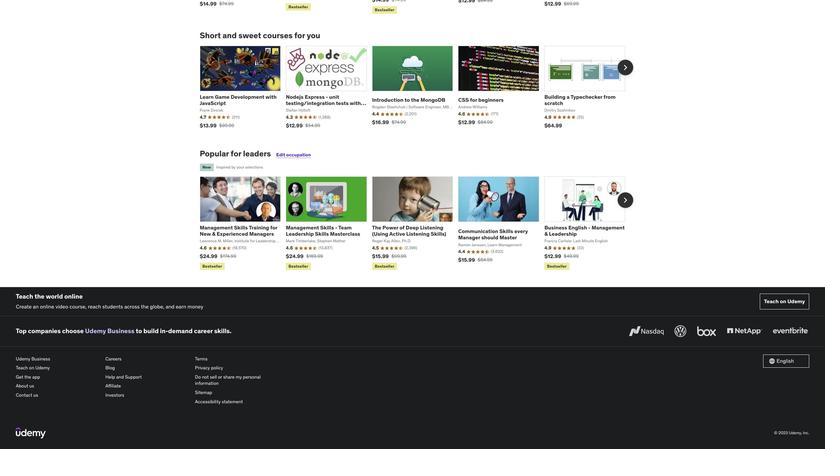 Task type: locate. For each thing, give the bounding box(es) containing it.
inspired
[[216, 165, 231, 170]]

with inside learn game development with javascript
[[266, 93, 277, 100]]

skills left training
[[234, 224, 248, 231]]

2 horizontal spatial management
[[592, 224, 625, 231]]

learn game development with javascript link
[[200, 93, 277, 106]]

2023
[[779, 431, 788, 436]]

nasdaq image
[[628, 324, 666, 339]]

0 vertical spatial english
[[569, 224, 587, 231]]

teach on udemy link up eventbrite image
[[760, 294, 810, 310]]

skills left team
[[320, 224, 334, 231]]

privacy
[[195, 365, 210, 371]]

box image
[[696, 324, 718, 339]]

leadership
[[286, 231, 314, 237], [549, 231, 577, 237]]

to left build
[[136, 327, 142, 335]]

to right introduction
[[405, 97, 410, 103]]

team
[[339, 224, 352, 231]]

management inside management skills - team leadership skills masterclass
[[286, 224, 319, 231]]

1 horizontal spatial business
[[107, 327, 134, 335]]

edit
[[276, 152, 285, 158]]

udemy up eventbrite image
[[788, 298, 805, 305]]

1 horizontal spatial and
[[166, 304, 175, 310]]

next image
[[620, 62, 631, 73], [620, 195, 631, 206]]

the left mongodb
[[411, 97, 420, 103]]

2 horizontal spatial business
[[545, 224, 567, 231]]

1 vertical spatial new
[[200, 231, 211, 237]]

management
[[200, 224, 233, 231], [286, 224, 319, 231], [592, 224, 625, 231]]

udemy right the choose
[[85, 327, 106, 335]]

contact
[[16, 392, 32, 398]]

business
[[545, 224, 567, 231], [107, 327, 134, 335], [31, 356, 50, 362]]

support
[[125, 374, 142, 380]]

- inside management skills - team leadership skills masterclass
[[335, 224, 338, 231]]

skills left every
[[500, 228, 513, 235]]

management inside management skills training for new & experienced managers
[[200, 224, 233, 231]]

get the app link
[[16, 373, 100, 382]]

for right training
[[270, 224, 278, 231]]

occupation
[[286, 152, 311, 158]]

typechecker
[[571, 93, 603, 100]]

& inside management skills training for new & experienced managers
[[212, 231, 216, 237]]

choose
[[62, 327, 84, 335]]

©
[[775, 431, 778, 436]]

2 leadership from the left
[[549, 231, 577, 237]]

udemy business link down 'students'
[[85, 327, 134, 335]]

2 horizontal spatial -
[[589, 224, 591, 231]]

and left earn
[[166, 304, 175, 310]]

& left experienced
[[212, 231, 216, 237]]

terms link
[[195, 355, 279, 364]]

and
[[223, 30, 237, 40], [166, 304, 175, 310], [116, 374, 124, 380]]

with right development
[[266, 93, 277, 100]]

communication skills every manager should master
[[458, 228, 528, 241]]

for inside management skills training for new & experienced managers
[[270, 224, 278, 231]]

carousel element
[[200, 46, 634, 133], [200, 177, 634, 272]]

1 vertical spatial us
[[33, 392, 38, 398]]

1 next image from the top
[[620, 62, 631, 73]]

2 management from the left
[[286, 224, 319, 231]]

2 vertical spatial business
[[31, 356, 50, 362]]

teach for on
[[764, 298, 779, 305]]

eventbrite image
[[772, 324, 810, 339]]

us right contact
[[33, 392, 38, 398]]

your
[[237, 165, 244, 170]]

0 vertical spatial and
[[223, 30, 237, 40]]

1 vertical spatial on
[[29, 365, 34, 371]]

2 & from the left
[[545, 231, 548, 237]]

1 horizontal spatial management
[[286, 224, 319, 231]]

0 horizontal spatial to
[[136, 327, 142, 335]]

&
[[212, 231, 216, 237], [545, 231, 548, 237]]

from
[[604, 93, 616, 100]]

volkswagen image
[[674, 324, 688, 339]]

1 vertical spatial online
[[40, 304, 54, 310]]

1 vertical spatial teach on udemy link
[[16, 364, 100, 373]]

in-
[[160, 327, 168, 335]]

0 vertical spatial carousel element
[[200, 46, 634, 133]]

0 horizontal spatial &
[[212, 231, 216, 237]]

on up app
[[29, 365, 34, 371]]

us right about
[[29, 383, 34, 389]]

to
[[405, 97, 410, 103], [136, 327, 142, 335]]

1 vertical spatial next image
[[620, 195, 631, 206]]

career
[[194, 327, 213, 335]]

- inside nodejs express - unit testing/integration tests with jest
[[326, 93, 328, 100]]

udemy business link
[[85, 327, 134, 335], [16, 355, 100, 364]]

1 vertical spatial business
[[107, 327, 134, 335]]

1 vertical spatial udemy business link
[[16, 355, 100, 364]]

1 horizontal spatial english
[[777, 358, 794, 365]]

communication skills every manager should master link
[[458, 228, 528, 241]]

1 vertical spatial and
[[166, 304, 175, 310]]

unit
[[329, 93, 339, 100]]

building
[[545, 93, 566, 100]]

money
[[188, 304, 203, 310]]

(using
[[372, 231, 388, 237]]

1 & from the left
[[212, 231, 216, 237]]

accessibility statement link
[[195, 398, 279, 407]]

2 next image from the top
[[620, 195, 631, 206]]

course,
[[70, 304, 87, 310]]

english inside business english - management & leadership
[[569, 224, 587, 231]]

0 vertical spatial to
[[405, 97, 410, 103]]

skills
[[234, 224, 248, 231], [320, 224, 334, 231], [500, 228, 513, 235], [315, 231, 329, 237]]

on
[[780, 298, 787, 305], [29, 365, 34, 371]]

1 vertical spatial to
[[136, 327, 142, 335]]

a
[[567, 93, 570, 100]]

building a typechecker from scratch
[[545, 93, 616, 106]]

0 horizontal spatial business
[[31, 356, 50, 362]]

teach on udemy link
[[760, 294, 810, 310], [16, 364, 100, 373]]

online up "course," on the bottom left of page
[[64, 293, 83, 301]]

skills inside communication skills every manager should master
[[500, 228, 513, 235]]

0 horizontal spatial with
[[266, 93, 277, 100]]

0 horizontal spatial and
[[116, 374, 124, 380]]

edit occupation button
[[276, 152, 311, 158]]

skills inside management skills training for new & experienced managers
[[234, 224, 248, 231]]

teach on udemy link up about us link
[[16, 364, 100, 373]]

css
[[458, 97, 469, 103]]

3 management from the left
[[592, 224, 625, 231]]

online right an
[[40, 304, 54, 310]]

and right short
[[223, 30, 237, 40]]

management for skills
[[286, 224, 319, 231]]

1 horizontal spatial &
[[545, 231, 548, 237]]

1 horizontal spatial leadership
[[549, 231, 577, 237]]

reach
[[88, 304, 101, 310]]

privacy policy link
[[195, 364, 279, 373]]

carousel element containing learn game development with javascript
[[200, 46, 634, 133]]

0 horizontal spatial -
[[326, 93, 328, 100]]

development
[[231, 93, 264, 100]]

create
[[16, 304, 32, 310]]

1 vertical spatial carousel element
[[200, 177, 634, 272]]

1 horizontal spatial -
[[335, 224, 338, 231]]

teach
[[16, 293, 33, 301], [764, 298, 779, 305], [16, 365, 28, 371]]

1 horizontal spatial on
[[780, 298, 787, 305]]

affiliate link
[[105, 382, 190, 391]]

1 vertical spatial english
[[777, 358, 794, 365]]

top companies choose udemy business to build in-demand career skills.
[[16, 327, 232, 335]]

deep
[[406, 224, 419, 231]]

active
[[390, 231, 405, 237]]

0 vertical spatial on
[[780, 298, 787, 305]]

listening right of
[[406, 231, 430, 237]]

online
[[64, 293, 83, 301], [40, 304, 54, 310]]

earn
[[176, 304, 186, 310]]

- inside business english - management & leadership
[[589, 224, 591, 231]]

on up eventbrite image
[[780, 298, 787, 305]]

for left "you"
[[295, 30, 305, 40]]

2 vertical spatial and
[[116, 374, 124, 380]]

new left experienced
[[200, 231, 211, 237]]

0 vertical spatial us
[[29, 383, 34, 389]]

with right tests
[[350, 100, 361, 106]]

0 horizontal spatial leadership
[[286, 231, 314, 237]]

1 management from the left
[[200, 224, 233, 231]]

introduction to the mongodb link
[[372, 97, 446, 103]]

nodejs express - unit testing/integration tests with jest
[[286, 93, 361, 113]]

& right every
[[545, 231, 548, 237]]

1 leadership from the left
[[286, 231, 314, 237]]

1 horizontal spatial with
[[350, 100, 361, 106]]

0 horizontal spatial teach on udemy link
[[16, 364, 100, 373]]

help and support link
[[105, 373, 190, 382]]

for
[[295, 30, 305, 40], [470, 97, 477, 103], [231, 149, 241, 159], [270, 224, 278, 231]]

the inside the udemy business teach on udemy get the app about us contact us
[[24, 374, 31, 380]]

new down popular
[[202, 165, 211, 170]]

english
[[569, 224, 587, 231], [777, 358, 794, 365]]

listening right deep
[[420, 224, 444, 231]]

0 horizontal spatial english
[[569, 224, 587, 231]]

training
[[249, 224, 269, 231]]

teach the world online create an online video course, reach students across the globe, and earn money
[[16, 293, 203, 310]]

0 vertical spatial online
[[64, 293, 83, 301]]

- for unit
[[326, 93, 328, 100]]

1 horizontal spatial online
[[64, 293, 83, 301]]

0 vertical spatial business
[[545, 224, 567, 231]]

1 carousel element from the top
[[200, 46, 634, 133]]

1 horizontal spatial teach on udemy link
[[760, 294, 810, 310]]

or
[[218, 374, 222, 380]]

0 horizontal spatial on
[[29, 365, 34, 371]]

management skills - team leadership skills masterclass
[[286, 224, 360, 237]]

skills for every
[[500, 228, 513, 235]]

business inside the udemy business teach on udemy get the app about us contact us
[[31, 356, 50, 362]]

teach inside teach the world online create an online video course, reach students across the globe, and earn money
[[16, 293, 33, 301]]

css for beginners
[[458, 97, 504, 103]]

udemy business link up get the app link
[[16, 355, 100, 364]]

the right get
[[24, 374, 31, 380]]

and inside teach the world online create an online video course, reach students across the globe, and earn money
[[166, 304, 175, 310]]

and right help
[[116, 374, 124, 380]]

popular
[[200, 149, 229, 159]]

0 vertical spatial next image
[[620, 62, 631, 73]]

should
[[482, 234, 499, 241]]

0 horizontal spatial management
[[200, 224, 233, 231]]

2 carousel element from the top
[[200, 177, 634, 272]]

the power of deep listening (using active listening skills)
[[372, 224, 446, 237]]

0 vertical spatial new
[[202, 165, 211, 170]]

careers link
[[105, 355, 190, 364]]

netapp image
[[726, 324, 764, 339]]



Task type: describe. For each thing, give the bounding box(es) containing it.
statement
[[222, 399, 243, 405]]

students
[[102, 304, 123, 310]]

with inside nodejs express - unit testing/integration tests with jest
[[350, 100, 361, 106]]

the power of deep listening (using active listening skills) link
[[372, 224, 446, 237]]

skills.
[[214, 327, 232, 335]]

personal
[[243, 374, 261, 380]]

about us link
[[16, 382, 100, 391]]

0 vertical spatial teach on udemy link
[[760, 294, 810, 310]]

courses
[[263, 30, 293, 40]]

english button
[[764, 355, 810, 368]]

demand
[[168, 327, 193, 335]]

& inside business english - management & leadership
[[545, 231, 548, 237]]

next image for from
[[620, 62, 631, 73]]

contact us link
[[16, 391, 100, 400]]

udemy,
[[789, 431, 802, 436]]

business english - management & leadership link
[[545, 224, 625, 237]]

investors
[[105, 392, 124, 398]]

nodejs
[[286, 93, 304, 100]]

introduction to the mongodb
[[372, 97, 446, 103]]

of
[[400, 224, 405, 231]]

inc.
[[803, 431, 810, 436]]

building a typechecker from scratch link
[[545, 93, 616, 106]]

next image for management
[[620, 195, 631, 206]]

short and sweet courses for you
[[200, 30, 320, 40]]

1 horizontal spatial to
[[405, 97, 410, 103]]

© 2023 udemy, inc.
[[775, 431, 810, 436]]

policy
[[211, 365, 223, 371]]

manager
[[458, 234, 480, 241]]

blog
[[105, 365, 115, 371]]

master
[[500, 234, 517, 241]]

business inside business english - management & leadership
[[545, 224, 567, 231]]

udemy business teach on udemy get the app about us contact us
[[16, 356, 50, 398]]

world
[[46, 293, 63, 301]]

learn game development with javascript
[[200, 93, 277, 106]]

app
[[32, 374, 40, 380]]

mongodb
[[421, 97, 446, 103]]

by
[[232, 165, 236, 170]]

management skills training for new & experienced managers link
[[200, 224, 278, 237]]

management for &
[[200, 224, 233, 231]]

jest
[[286, 106, 296, 113]]

management inside business english - management & leadership
[[592, 224, 625, 231]]

inspired by your selections
[[216, 165, 263, 170]]

companies
[[28, 327, 61, 335]]

tests
[[336, 100, 349, 106]]

javascript
[[200, 100, 226, 106]]

investors link
[[105, 391, 190, 400]]

2 horizontal spatial and
[[223, 30, 237, 40]]

the left globe,
[[141, 304, 149, 310]]

game
[[215, 93, 230, 100]]

for up "by"
[[231, 149, 241, 159]]

globe,
[[150, 304, 164, 310]]

carousel element containing management skills training for new & experienced managers
[[200, 177, 634, 272]]

- for management
[[589, 224, 591, 231]]

about
[[16, 383, 28, 389]]

learn
[[200, 93, 214, 100]]

english inside button
[[777, 358, 794, 365]]

udemy image
[[16, 428, 46, 439]]

skills left "masterclass"
[[315, 231, 329, 237]]

small image
[[769, 358, 776, 365]]

my
[[236, 374, 242, 380]]

short
[[200, 30, 221, 40]]

0 horizontal spatial online
[[40, 304, 54, 310]]

and inside careers blog help and support affiliate investors
[[116, 374, 124, 380]]

careers blog help and support affiliate investors
[[105, 356, 142, 398]]

build
[[144, 327, 159, 335]]

management skills - team leadership skills masterclass link
[[286, 224, 360, 237]]

udemy up app
[[35, 365, 50, 371]]

sell
[[210, 374, 217, 380]]

edit occupation
[[276, 152, 311, 158]]

skills for -
[[320, 224, 334, 231]]

the up an
[[35, 293, 44, 301]]

leadership inside business english - management & leadership
[[549, 231, 577, 237]]

terms privacy policy do not sell or share my personal information sitemap accessibility statement
[[195, 356, 261, 405]]

an
[[33, 304, 39, 310]]

managers
[[249, 231, 274, 237]]

popular for leaders
[[200, 149, 271, 159]]

- for team
[[335, 224, 338, 231]]

for right css
[[470, 97, 477, 103]]

not
[[202, 374, 209, 380]]

information
[[195, 381, 219, 387]]

css for beginners link
[[458, 97, 504, 103]]

share
[[223, 374, 235, 380]]

the
[[372, 224, 382, 231]]

express
[[305, 93, 325, 100]]

testing/integration
[[286, 100, 335, 106]]

blog link
[[105, 364, 190, 373]]

teach inside the udemy business teach on udemy get the app about us contact us
[[16, 365, 28, 371]]

power
[[383, 224, 399, 231]]

terms
[[195, 356, 208, 362]]

leadership inside management skills - team leadership skills masterclass
[[286, 231, 314, 237]]

skills for training
[[234, 224, 248, 231]]

every
[[515, 228, 528, 235]]

do not sell or share my personal information button
[[195, 373, 279, 388]]

video
[[56, 304, 68, 310]]

teach for the
[[16, 293, 33, 301]]

teach on udemy
[[764, 298, 805, 305]]

experienced
[[217, 231, 248, 237]]

introduction
[[372, 97, 404, 103]]

nodejs express - unit testing/integration tests with jest link
[[286, 93, 366, 113]]

accessibility
[[195, 399, 221, 405]]

udemy up get
[[16, 356, 30, 362]]

across
[[124, 304, 140, 310]]

communication
[[458, 228, 498, 235]]

scratch
[[545, 100, 563, 106]]

leaders
[[243, 149, 271, 159]]

0 vertical spatial udemy business link
[[85, 327, 134, 335]]

management skills training for new & experienced managers
[[200, 224, 278, 237]]

new inside management skills training for new & experienced managers
[[200, 231, 211, 237]]

on inside the udemy business teach on udemy get the app about us contact us
[[29, 365, 34, 371]]

sitemap
[[195, 390, 212, 396]]



Task type: vqa. For each thing, say whether or not it's contained in the screenshot.
'Sitemap' Link
yes



